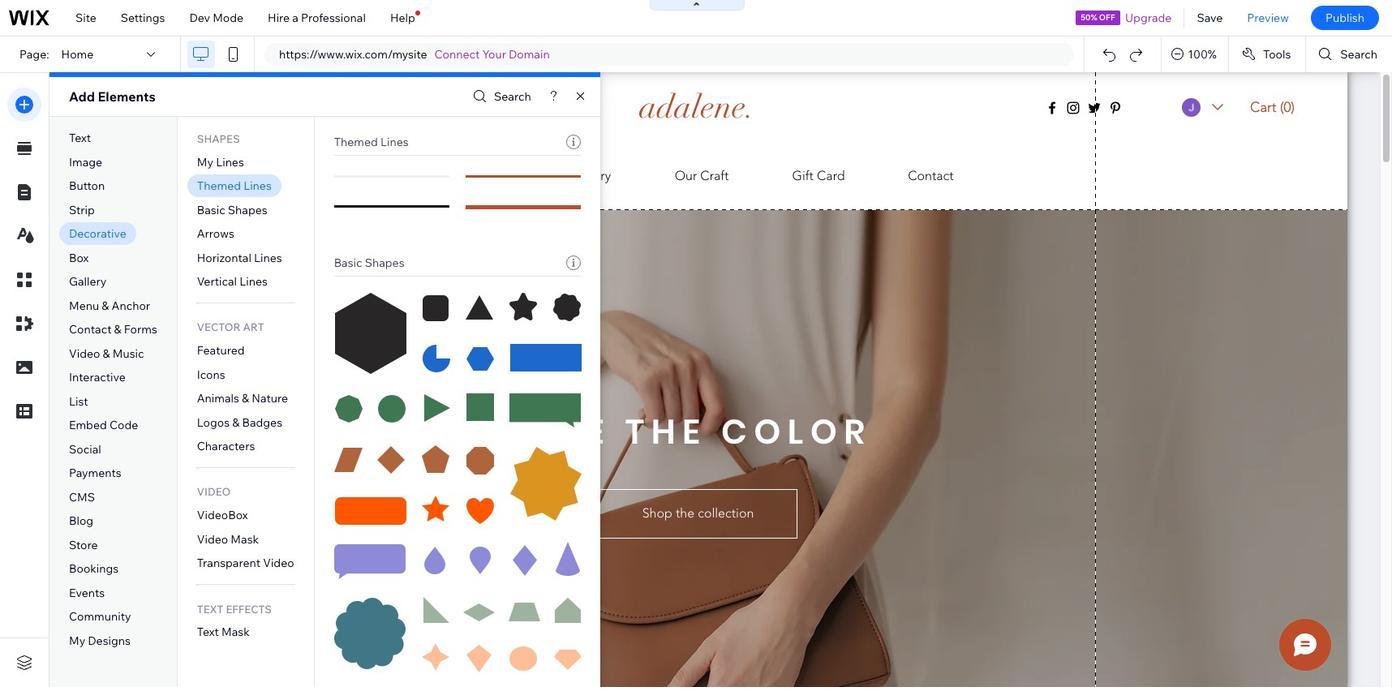 Task type: describe. For each thing, give the bounding box(es) containing it.
& for music
[[103, 346, 110, 361]]

video for video & music
[[69, 346, 100, 361]]

decorative
[[69, 227, 126, 241]]

icons
[[197, 367, 225, 382]]

button
[[69, 179, 105, 193]]

vertical lines
[[197, 274, 268, 289]]

1 horizontal spatial search
[[1341, 47, 1378, 62]]

blog
[[69, 514, 93, 529]]

videobox
[[197, 508, 248, 523]]

vertical
[[197, 274, 237, 289]]

bookings
[[69, 562, 119, 576]]

effects
[[226, 603, 272, 615]]

help
[[390, 11, 415, 25]]

50% off
[[1081, 12, 1116, 23]]

arrows
[[197, 227, 234, 241]]

mode
[[213, 11, 243, 25]]

publish button
[[1311, 6, 1379, 30]]

home
[[61, 47, 94, 62]]

add
[[69, 88, 95, 105]]

video & music
[[69, 346, 144, 361]]

text for text
[[69, 131, 91, 145]]

off
[[1099, 12, 1116, 23]]

https://www.wix.com/mysite
[[279, 47, 427, 62]]

art
[[243, 321, 264, 334]]

social
[[69, 442, 101, 457]]

music
[[113, 346, 144, 361]]

menu & anchor
[[69, 298, 150, 313]]

your
[[482, 47, 506, 62]]

my for my lines
[[197, 155, 213, 169]]

add elements
[[69, 88, 156, 105]]

1 vertical spatial basic
[[334, 256, 362, 270]]

hire
[[268, 11, 290, 25]]

transparent
[[197, 556, 261, 571]]

video right transparent
[[263, 556, 294, 571]]

0 vertical spatial themed lines
[[334, 135, 409, 149]]

0 horizontal spatial basic shapes
[[197, 203, 268, 217]]

elements
[[98, 88, 156, 105]]

strip
[[69, 203, 95, 217]]

transparent video
[[197, 556, 294, 571]]

0 vertical spatial shapes
[[197, 132, 240, 145]]

badges
[[242, 415, 282, 430]]

1 vertical spatial search button
[[469, 85, 531, 108]]

preview button
[[1235, 0, 1302, 36]]

settings
[[121, 11, 165, 25]]

my lines
[[197, 155, 244, 169]]

video for video
[[197, 486, 231, 499]]

site
[[75, 11, 96, 25]]

text for text mask
[[197, 625, 219, 640]]

logos
[[197, 415, 230, 430]]

mask for text mask
[[222, 625, 250, 640]]

1 vertical spatial search
[[494, 89, 531, 104]]

professional
[[301, 11, 366, 25]]

logos & badges
[[197, 415, 282, 430]]

store
[[69, 538, 98, 553]]

connect
[[435, 47, 480, 62]]

menu
[[69, 298, 99, 313]]



Task type: vqa. For each thing, say whether or not it's contained in the screenshot.
Contact at the top
yes



Task type: locate. For each thing, give the bounding box(es) containing it.
search button
[[1307, 37, 1392, 72], [469, 85, 531, 108]]

text for text effects
[[197, 603, 224, 615]]

video for video mask
[[197, 532, 228, 547]]

horizontal
[[197, 251, 251, 265]]

0 vertical spatial mask
[[231, 532, 259, 547]]

& right the logos
[[232, 415, 240, 430]]

& for nature
[[242, 391, 249, 406]]

2 vertical spatial shapes
[[365, 256, 405, 270]]

designs
[[88, 634, 131, 648]]

a
[[292, 11, 299, 25]]

publish
[[1326, 11, 1365, 25]]

embed code
[[69, 418, 138, 433]]

payments
[[69, 466, 122, 481]]

100%
[[1188, 47, 1217, 62]]

search
[[1341, 47, 1378, 62], [494, 89, 531, 104]]

& for anchor
[[102, 298, 109, 313]]

0 horizontal spatial themed
[[197, 179, 241, 193]]

0 vertical spatial themed
[[334, 135, 378, 149]]

1 vertical spatial text
[[197, 603, 224, 615]]

text effects
[[197, 603, 272, 615]]

1 horizontal spatial basic
[[334, 256, 362, 270]]

save
[[1197, 11, 1223, 25]]

1 vertical spatial basic shapes
[[334, 256, 405, 270]]

0 horizontal spatial themed lines
[[197, 179, 272, 193]]

characters
[[197, 439, 255, 454]]

mask down text effects
[[222, 625, 250, 640]]

domain
[[509, 47, 550, 62]]

search down publish button
[[1341, 47, 1378, 62]]

embed
[[69, 418, 107, 433]]

video
[[69, 346, 100, 361], [197, 486, 231, 499], [197, 532, 228, 547], [263, 556, 294, 571]]

list
[[69, 394, 88, 409]]

interactive
[[69, 370, 126, 385]]

video mask
[[197, 532, 259, 547]]

my left designs
[[69, 634, 85, 648]]

&
[[102, 298, 109, 313], [114, 322, 121, 337], [103, 346, 110, 361], [242, 391, 249, 406], [232, 415, 240, 430]]

video down videobox
[[197, 532, 228, 547]]

shapes
[[197, 132, 240, 145], [228, 203, 268, 217], [365, 256, 405, 270]]

my up "arrows"
[[197, 155, 213, 169]]

my
[[197, 155, 213, 169], [69, 634, 85, 648]]

save button
[[1185, 0, 1235, 36]]

1 vertical spatial shapes
[[228, 203, 268, 217]]

0 horizontal spatial basic
[[197, 203, 225, 217]]

0 vertical spatial search button
[[1307, 37, 1392, 72]]

0 vertical spatial text
[[69, 131, 91, 145]]

preview
[[1247, 11, 1289, 25]]

cms
[[69, 490, 95, 505]]

animals & nature
[[197, 391, 288, 406]]

featured
[[197, 343, 245, 358]]

video up videobox
[[197, 486, 231, 499]]

contact
[[69, 322, 112, 337]]

events
[[69, 586, 105, 600]]

0 vertical spatial search
[[1341, 47, 1378, 62]]

1 horizontal spatial themed
[[334, 135, 378, 149]]

horizontal lines
[[197, 251, 282, 265]]

dev
[[189, 11, 210, 25]]

tools
[[1263, 47, 1291, 62]]

& left 'forms'
[[114, 322, 121, 337]]

my designs
[[69, 634, 131, 648]]

text
[[69, 131, 91, 145], [197, 603, 224, 615], [197, 625, 219, 640]]

nature
[[252, 391, 288, 406]]

search down domain
[[494, 89, 531, 104]]

& right menu
[[102, 298, 109, 313]]

1 vertical spatial themed lines
[[197, 179, 272, 193]]

mask for video mask
[[231, 532, 259, 547]]

mask
[[231, 532, 259, 547], [222, 625, 250, 640]]

video down contact
[[69, 346, 100, 361]]

search button down "your"
[[469, 85, 531, 108]]

mask up transparent video
[[231, 532, 259, 547]]

0 horizontal spatial my
[[69, 634, 85, 648]]

& for forms
[[114, 322, 121, 337]]

contact & forms
[[69, 322, 157, 337]]

0 horizontal spatial search
[[494, 89, 531, 104]]

& for badges
[[232, 415, 240, 430]]

100% button
[[1162, 37, 1228, 72]]

text down text effects
[[197, 625, 219, 640]]

lines
[[381, 135, 409, 149], [216, 155, 244, 169], [244, 179, 272, 193], [254, 251, 282, 265], [240, 274, 268, 289]]

0 horizontal spatial search button
[[469, 85, 531, 108]]

themed
[[334, 135, 378, 149], [197, 179, 241, 193]]

code
[[109, 418, 138, 433]]

basic
[[197, 203, 225, 217], [334, 256, 362, 270]]

2 vertical spatial text
[[197, 625, 219, 640]]

themed lines
[[334, 135, 409, 149], [197, 179, 272, 193]]

vector
[[197, 321, 241, 334]]

1 vertical spatial themed
[[197, 179, 241, 193]]

animals
[[197, 391, 239, 406]]

1 horizontal spatial basic shapes
[[334, 256, 405, 270]]

https://www.wix.com/mysite connect your domain
[[279, 47, 550, 62]]

image
[[69, 155, 102, 169]]

& left music
[[103, 346, 110, 361]]

text mask
[[197, 625, 250, 640]]

forms
[[124, 322, 157, 337]]

dev mode
[[189, 11, 243, 25]]

0 vertical spatial my
[[197, 155, 213, 169]]

0 vertical spatial basic
[[197, 203, 225, 217]]

hire a professional
[[268, 11, 366, 25]]

0 vertical spatial basic shapes
[[197, 203, 268, 217]]

basic shapes
[[197, 203, 268, 217], [334, 256, 405, 270]]

anchor
[[112, 298, 150, 313]]

& left nature
[[242, 391, 249, 406]]

1 vertical spatial my
[[69, 634, 85, 648]]

gallery
[[69, 274, 107, 289]]

text up text mask
[[197, 603, 224, 615]]

box
[[69, 251, 89, 265]]

1 horizontal spatial themed lines
[[334, 135, 409, 149]]

1 horizontal spatial search button
[[1307, 37, 1392, 72]]

vector art
[[197, 321, 264, 334]]

text up image at the top
[[69, 131, 91, 145]]

search button down publish on the top of the page
[[1307, 37, 1392, 72]]

tools button
[[1229, 37, 1306, 72]]

1 vertical spatial mask
[[222, 625, 250, 640]]

community
[[69, 610, 131, 624]]

1 horizontal spatial my
[[197, 155, 213, 169]]

50%
[[1081, 12, 1098, 23]]

upgrade
[[1125, 11, 1172, 25]]

my for my designs
[[69, 634, 85, 648]]



